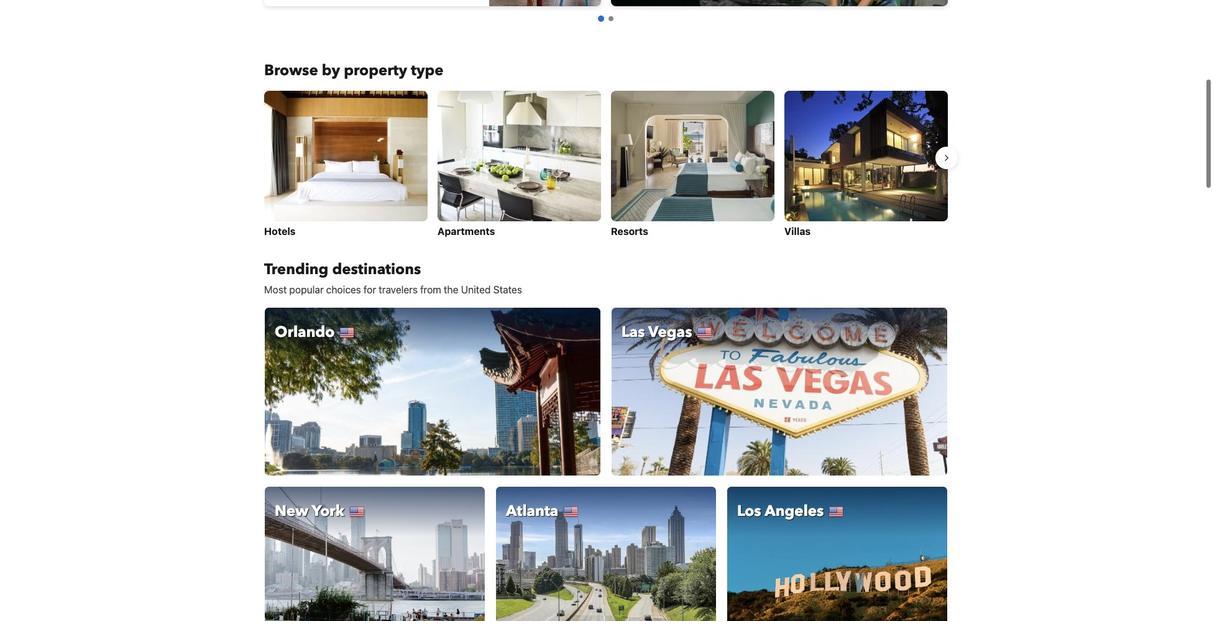Task type: describe. For each thing, give the bounding box(es) containing it.
region containing hotels
[[254, 84, 958, 243]]

united
[[461, 283, 491, 294]]

orlando link
[[264, 306, 601, 475]]

states
[[494, 283, 522, 294]]

browse by property type
[[264, 58, 444, 79]]

a young girl and woman kayak on a river image
[[611, 0, 948, 4]]

las vegas
[[622, 321, 693, 341]]

las vegas link
[[611, 306, 948, 475]]

property
[[344, 58, 407, 79]]

orlando
[[275, 321, 335, 341]]

trending destinations most popular choices for travelers from the united states
[[264, 258, 522, 294]]

los angeles link
[[727, 485, 948, 621]]

choices
[[326, 283, 361, 294]]

villas link
[[785, 89, 948, 238]]

new
[[275, 500, 309, 520]]

trending
[[264, 258, 329, 278]]

new york
[[275, 500, 345, 520]]

popular
[[290, 283, 324, 294]]

from
[[420, 283, 441, 294]]

by
[[322, 58, 340, 79]]

hotels
[[264, 224, 296, 235]]

the
[[444, 283, 459, 294]]

most
[[264, 283, 287, 294]]

browse
[[264, 58, 318, 79]]

resorts link
[[611, 89, 775, 238]]

los
[[738, 500, 762, 520]]

new york link
[[264, 485, 486, 621]]

york
[[312, 500, 345, 520]]



Task type: vqa. For each thing, say whether or not it's contained in the screenshot.
Airport taxis
no



Task type: locate. For each thing, give the bounding box(es) containing it.
las
[[622, 321, 645, 341]]

type
[[411, 58, 444, 79]]

angeles
[[765, 500, 824, 520]]

atlanta
[[506, 500, 559, 520]]

destinations
[[332, 258, 421, 278]]

atlanta link
[[496, 485, 717, 621]]

take your longest vacation yet image
[[489, 0, 601, 4]]

apartments
[[438, 224, 495, 235]]

villas
[[785, 224, 811, 235]]

hotels link
[[264, 89, 428, 238]]

region
[[254, 84, 958, 243]]

apartments link
[[438, 89, 601, 238]]

resorts
[[611, 224, 649, 235]]

travelers
[[379, 283, 418, 294]]

progress bar
[[598, 14, 614, 20]]

los angeles
[[738, 500, 824, 520]]

for
[[364, 283, 376, 294]]

vegas
[[649, 321, 693, 341]]



